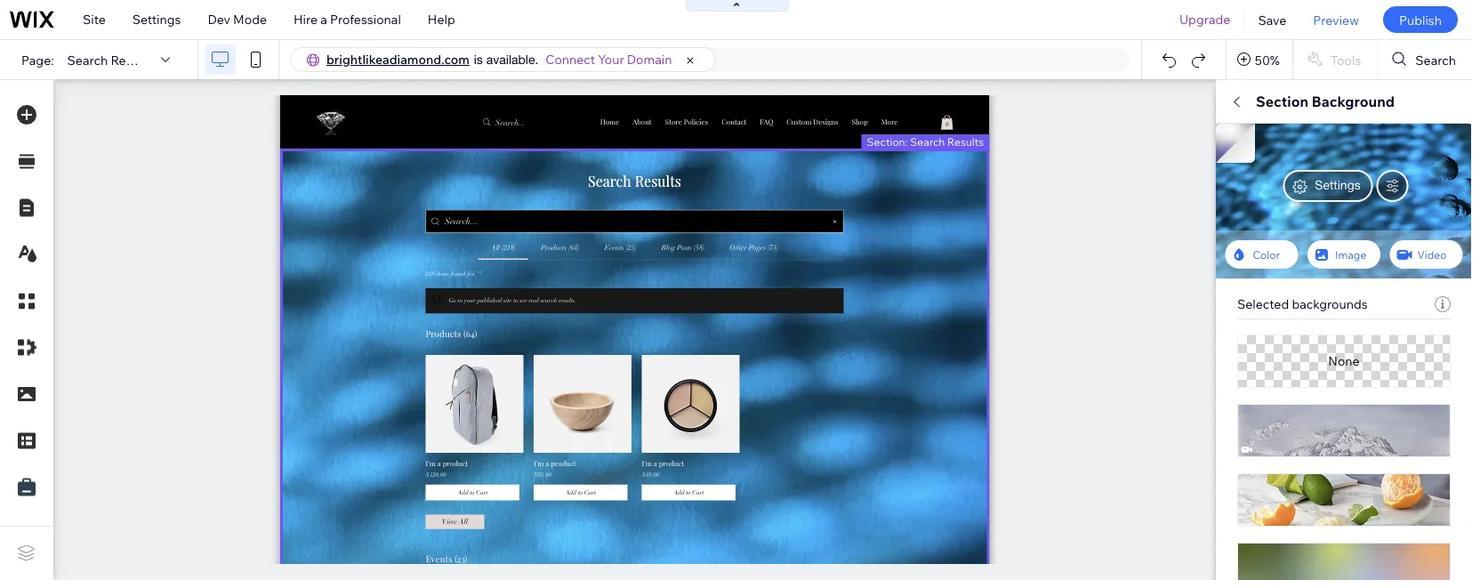 Task type: describe. For each thing, give the bounding box(es) containing it.
backgrounds
[[1292, 296, 1368, 312]]

section: search results
[[867, 135, 984, 148]]

tools button
[[1294, 40, 1378, 79]]

search results up the
[[1238, 472, 1324, 488]]

help
[[428, 12, 455, 27]]

search results down selected backgrounds
[[1249, 327, 1348, 344]]

selected
[[1238, 296, 1290, 312]]

publish button
[[1384, 6, 1459, 33]]

settings button
[[1238, 546, 1303, 567]]

connect
[[546, 52, 596, 67]]

1 title from the top
[[1238, 292, 1263, 307]]

layout
[[1402, 138, 1442, 154]]

0 vertical spatial section background
[[1257, 93, 1395, 110]]

1 vertical spatial settings
[[1316, 178, 1361, 192]]

dev
[[208, 12, 230, 27]]

50% button
[[1227, 40, 1293, 79]]

save button
[[1245, 0, 1300, 39]]

0 vertical spatial section
[[1257, 93, 1309, 110]]

video
[[1418, 248, 1447, 261]]

section:
[[867, 135, 908, 148]]

hire a professional
[[294, 12, 401, 27]]

content
[[1310, 503, 1355, 518]]

search inside manage the content of search results from your dashboard.
[[1372, 503, 1413, 518]]

brightlikeadiamond.com
[[327, 52, 470, 67]]

change
[[1367, 230, 1406, 243]]

0 horizontal spatial settings
[[132, 12, 181, 27]]

edit
[[1281, 93, 1309, 110]]

domain
[[627, 52, 672, 67]]

publish
[[1400, 12, 1443, 27]]

available.
[[487, 52, 539, 67]]

image
[[1336, 248, 1367, 261]]

selected backgrounds
[[1238, 296, 1368, 312]]

from
[[1283, 519, 1311, 534]]

the
[[1288, 503, 1307, 518]]

manage
[[1238, 503, 1285, 518]]

preview
[[1314, 12, 1360, 27]]

search results down site
[[67, 52, 153, 67]]

dashboard.
[[1343, 519, 1409, 534]]

search button
[[1379, 40, 1473, 79]]

content
[[1270, 138, 1318, 154]]

professional
[[330, 12, 401, 27]]



Task type: locate. For each thing, give the bounding box(es) containing it.
section
[[1257, 93, 1309, 110], [1238, 182, 1283, 198]]

results inside manage the content of search results from your dashboard.
[[1238, 519, 1281, 534]]

is
[[474, 52, 483, 67]]

section background down content at the top right of page
[[1238, 182, 1356, 198]]

settings down content at the top right of page
[[1316, 178, 1361, 192]]

search
[[67, 52, 108, 67], [1416, 52, 1457, 67], [911, 135, 945, 148], [1249, 327, 1296, 344], [1249, 415, 1296, 432], [1238, 472, 1279, 488], [1372, 503, 1413, 518]]

1 vertical spatial section
[[1238, 182, 1283, 198]]

section down 50%
[[1257, 93, 1309, 110]]

title
[[1238, 292, 1263, 307], [1238, 380, 1263, 396]]

search results down the none
[[1249, 415, 1348, 432]]

results
[[111, 52, 153, 67], [948, 135, 984, 148], [1299, 327, 1348, 344], [1299, 415, 1348, 432], [1281, 472, 1324, 488], [1238, 519, 1281, 534]]

manage the content of search results from your dashboard.
[[1238, 503, 1413, 534]]

of
[[1358, 503, 1369, 518]]

quick edit
[[1238, 93, 1309, 110]]

dev mode
[[208, 12, 267, 27]]

0 vertical spatial settings
[[132, 12, 181, 27]]

change button
[[1355, 226, 1418, 247]]

a
[[321, 12, 327, 27]]

background
[[1312, 93, 1395, 110], [1285, 182, 1356, 198]]

section background
[[1257, 93, 1395, 110], [1238, 182, 1356, 198]]

settings inside settings button
[[1249, 550, 1292, 563]]

settings left the dev
[[132, 12, 181, 27]]

hire
[[294, 12, 318, 27]]

50%
[[1256, 52, 1280, 67]]

mode
[[233, 12, 267, 27]]

background down tools at right
[[1312, 93, 1395, 110]]

title down 'selected'
[[1238, 380, 1263, 396]]

1 horizontal spatial settings
[[1249, 550, 1292, 563]]

is available. connect your domain
[[474, 52, 672, 67]]

color
[[1253, 248, 1281, 261]]

section down content at the top right of page
[[1238, 182, 1283, 198]]

1 vertical spatial section background
[[1238, 182, 1356, 198]]

settings
[[132, 12, 181, 27], [1316, 178, 1361, 192], [1249, 550, 1292, 563]]

section background down tools button
[[1257, 93, 1395, 110]]

upgrade
[[1180, 12, 1231, 27]]

1 vertical spatial title
[[1238, 380, 1263, 396]]

quick
[[1238, 93, 1278, 110]]

search inside search button
[[1416, 52, 1457, 67]]

0 vertical spatial title
[[1238, 292, 1263, 307]]

2 vertical spatial settings
[[1249, 550, 1292, 563]]

save
[[1259, 12, 1287, 27]]

0 vertical spatial background
[[1312, 93, 1395, 110]]

background down content at the top right of page
[[1285, 182, 1356, 198]]

your
[[1314, 519, 1340, 534]]

preview button
[[1300, 0, 1373, 39]]

tools
[[1331, 52, 1362, 67]]

your
[[598, 52, 624, 67]]

2 title from the top
[[1238, 380, 1263, 396]]

search results
[[67, 52, 153, 67], [1249, 327, 1348, 344], [1249, 415, 1348, 432], [1238, 472, 1324, 488]]

site
[[83, 12, 106, 27]]

none
[[1329, 354, 1360, 369]]

title down color
[[1238, 292, 1263, 307]]

settings down from
[[1249, 550, 1292, 563]]

2 horizontal spatial settings
[[1316, 178, 1361, 192]]

1 vertical spatial background
[[1285, 182, 1356, 198]]



Task type: vqa. For each thing, say whether or not it's contained in the screenshot.
the bottommost business
no



